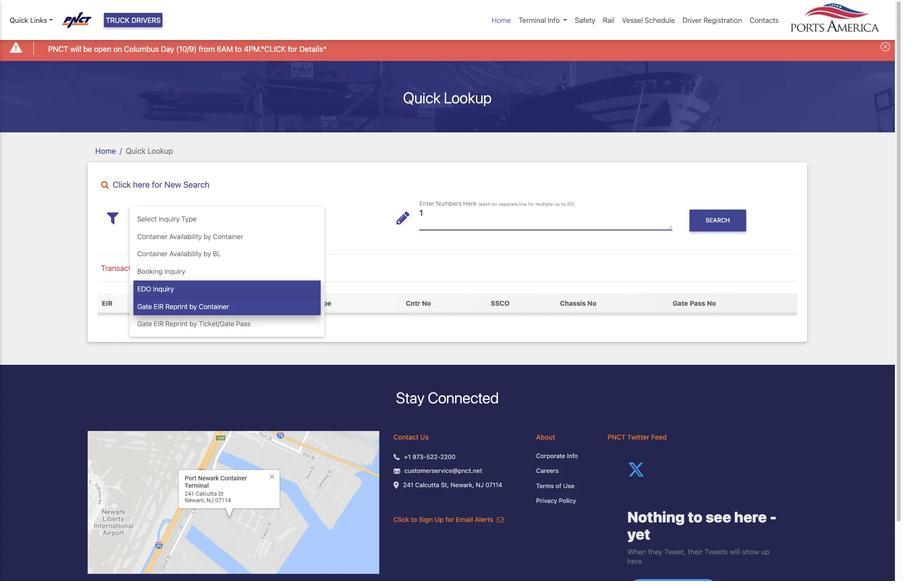 Task type: vqa. For each thing, say whether or not it's contained in the screenshot.
no associated with Chassis No
yes



Task type: describe. For each thing, give the bounding box(es) containing it.
envelope o image
[[497, 516, 504, 523]]

corporate info link
[[536, 452, 593, 461]]

pnct twitter feed
[[607, 433, 667, 441]]

no for chassis no
[[587, 299, 597, 307]]

241
[[403, 481, 413, 489]]

separate
[[499, 201, 518, 206]]

for left the
[[143, 264, 153, 273]]

customerservice@pnct.net link
[[405, 467, 482, 476]]

schedule
[[645, 16, 675, 24]]

not
[[260, 264, 271, 273]]

click to sign up for email alerts
[[393, 515, 495, 524]]

feed
[[651, 433, 667, 441]]

edo
[[137, 285, 151, 293]]

eir for gate eir reprint by ticket/gate pass
[[154, 320, 164, 328]]

alerts
[[475, 515, 493, 524]]

contacts link
[[746, 11, 783, 29]]

enter
[[419, 200, 434, 207]]

enter numbers here (each on separate line for multiple up to 20)
[[419, 200, 574, 207]]

availability for bl
[[169, 250, 202, 258]]

container up the
[[137, 250, 168, 258]]

truck drivers link
[[104, 13, 163, 27]]

vessel
[[622, 16, 643, 24]]

terms of use
[[536, 482, 574, 490]]

connected
[[428, 389, 499, 407]]

for right here
[[152, 179, 162, 189]]

nj
[[476, 481, 484, 489]]

inquiry for booking
[[164, 267, 185, 275]]

gate eir reprint by ticket/gate pass
[[137, 320, 251, 328]]

quick inside "link"
[[10, 16, 28, 24]]

here
[[463, 200, 477, 207]]

container up bl
[[213, 232, 243, 240]]

1 horizontal spatial quick lookup
[[403, 88, 492, 107]]

quick links
[[10, 16, 47, 24]]

cntr no
[[406, 299, 431, 307]]

transaction
[[101, 264, 141, 273]]

click for click to sign up for email alerts
[[393, 515, 409, 524]]

6am
[[217, 45, 233, 53]]

search inside the search button
[[706, 217, 730, 224]]

sign
[[419, 515, 433, 524]]

contact us
[[393, 433, 429, 441]]

from
[[199, 45, 215, 53]]

container availability by bl
[[137, 250, 221, 258]]

availability for container
[[169, 232, 202, 240]]

links
[[30, 16, 47, 24]]

1 horizontal spatial pass
[[690, 299, 705, 307]]

eir down "transaction"
[[102, 299, 112, 307]]

terminal
[[519, 16, 546, 24]]

reprint for ticket/gate
[[165, 320, 188, 328]]

calcutta
[[415, 481, 439, 489]]

columbus
[[124, 45, 159, 53]]

booking inquiry
[[137, 267, 185, 275]]

522-
[[426, 453, 440, 461]]

found:
[[284, 264, 306, 273]]

registration
[[704, 16, 742, 24]]

contacts
[[750, 16, 779, 24]]

0 vertical spatial lookup
[[444, 88, 492, 107]]

pnct will be open on columbus day (10/9) from 6am to 4pm.*click for details*
[[48, 45, 326, 53]]

reprint for container
[[165, 302, 188, 311]]

(each
[[478, 201, 491, 206]]

careers link
[[536, 467, 593, 476]]

4pm.*click
[[244, 45, 286, 53]]

click for click here for new search
[[113, 179, 131, 189]]

policy
[[559, 497, 576, 505]]

0 vertical spatial type
[[181, 215, 197, 223]]

click here for new search link
[[97, 179, 798, 190]]

info for terminal info
[[548, 16, 560, 24]]

st,
[[441, 481, 449, 489]]

07114
[[485, 481, 502, 489]]

▼
[[320, 215, 324, 222]]

terms
[[536, 482, 554, 490]]

container up ticket/gate
[[199, 302, 229, 311]]

gate for gate pass no
[[673, 299, 688, 307]]

cntr
[[406, 299, 420, 307]]

privacy policy link
[[536, 497, 593, 506]]

bl
[[213, 250, 221, 258]]

move type
[[296, 299, 331, 307]]

gate pass no
[[673, 299, 716, 307]]

up
[[554, 201, 560, 206]]

by up the gate eir reprint by ticket/gate pass
[[189, 302, 197, 311]]

gate eir reprint by container
[[137, 302, 229, 311]]

the
[[155, 264, 166, 273]]

1 horizontal spatial quick
[[126, 147, 146, 155]]

gate for gate eir reprint by container
[[137, 302, 152, 311]]

chassis
[[560, 299, 586, 307]]

email
[[456, 515, 473, 524]]

+1 973-522-2200
[[404, 453, 456, 461]]

careers
[[536, 467, 559, 475]]

1 horizontal spatial to
[[411, 515, 417, 524]]

driver registration
[[683, 16, 742, 24]]

1 vertical spatial home
[[95, 147, 116, 155]]

newark,
[[451, 481, 474, 489]]

search image
[[101, 181, 109, 189]]

us
[[420, 433, 429, 441]]

corporate
[[536, 452, 565, 460]]

truck drivers
[[106, 16, 161, 24]]



Task type: locate. For each thing, give the bounding box(es) containing it.
0 horizontal spatial no
[[422, 299, 431, 307]]

2 horizontal spatial no
[[707, 299, 716, 307]]

241 calcutta st, newark, nj 07114 link
[[403, 481, 502, 490]]

to inside alert
[[235, 45, 242, 53]]

0 vertical spatial availability
[[169, 232, 202, 240]]

by up transaction for the following containers could not be found: 1
[[204, 232, 211, 240]]

select inquiry type
[[137, 215, 197, 223]]

1 horizontal spatial be
[[273, 264, 282, 273]]

on right "(each"
[[492, 201, 497, 206]]

info right terminal
[[548, 16, 560, 24]]

transaction for the following containers could not be found: 1
[[101, 264, 312, 273]]

inquiry for select
[[159, 215, 180, 223]]

container
[[137, 232, 168, 240], [213, 232, 243, 240], [137, 250, 168, 258], [199, 302, 229, 311]]

1 vertical spatial search
[[706, 217, 730, 224]]

about
[[536, 433, 555, 441]]

click here for new search
[[113, 179, 210, 189]]

no for cntr no
[[422, 299, 431, 307]]

here
[[133, 179, 150, 189]]

0 vertical spatial pass
[[690, 299, 705, 307]]

by
[[204, 232, 211, 240], [204, 250, 211, 258], [189, 302, 197, 311], [189, 320, 197, 328]]

will
[[70, 45, 81, 53]]

+1 973-522-2200 link
[[404, 453, 456, 462]]

click to sign up for email alerts link
[[393, 515, 504, 524]]

truck
[[106, 16, 130, 24]]

2 vertical spatial inquiry
[[153, 285, 174, 293]]

info up careers link
[[567, 452, 578, 460]]

ticket/gate
[[199, 320, 234, 328]]

for inside enter numbers here (each on separate line for multiple up to 20)
[[528, 201, 534, 206]]

inquiry for edo
[[153, 285, 174, 293]]

2 horizontal spatial to
[[561, 201, 566, 206]]

rail
[[603, 16, 614, 24]]

0 horizontal spatial pnct
[[48, 45, 68, 53]]

2 vertical spatial quick
[[126, 147, 146, 155]]

reprint
[[165, 302, 188, 311], [165, 320, 188, 328]]

to right 6am
[[235, 45, 242, 53]]

2 reprint from the top
[[165, 320, 188, 328]]

open
[[94, 45, 111, 53]]

0 vertical spatial reprint
[[165, 302, 188, 311]]

241 calcutta st, newark, nj 07114
[[403, 481, 502, 489]]

1 vertical spatial pass
[[236, 320, 251, 328]]

1 text field
[[419, 207, 672, 230]]

on for columbus
[[113, 45, 122, 53]]

to for 4pm.*click
[[235, 45, 242, 53]]

for
[[288, 45, 297, 53], [152, 179, 162, 189], [528, 201, 534, 206], [143, 264, 153, 273], [445, 515, 454, 524]]

inquiry down container availability by bl
[[164, 267, 185, 275]]

gate
[[673, 299, 688, 307], [137, 302, 152, 311], [137, 320, 152, 328]]

1 horizontal spatial pnct
[[607, 433, 626, 441]]

driver
[[683, 16, 702, 24]]

to for 20)
[[561, 201, 566, 206]]

1 vertical spatial quick
[[403, 88, 441, 107]]

1 horizontal spatial click
[[393, 515, 409, 524]]

1 vertical spatial to
[[561, 201, 566, 206]]

None text field
[[130, 207, 324, 230]]

0 vertical spatial quick
[[10, 16, 28, 24]]

chassis no
[[560, 299, 597, 307]]

1 horizontal spatial home
[[492, 16, 511, 24]]

for right line
[[528, 201, 534, 206]]

use
[[563, 482, 574, 490]]

click
[[113, 179, 131, 189], [393, 515, 409, 524]]

0 vertical spatial inquiry
[[159, 215, 180, 223]]

for inside alert
[[288, 45, 297, 53]]

safety link
[[571, 11, 599, 29]]

corporate info
[[536, 452, 578, 460]]

1 horizontal spatial search
[[706, 217, 730, 224]]

edo inquiry
[[137, 285, 174, 293]]

of
[[556, 482, 561, 490]]

by left bl
[[204, 250, 211, 258]]

by down gate eir reprint by container
[[189, 320, 197, 328]]

close image
[[881, 42, 890, 52]]

1 vertical spatial type
[[315, 299, 331, 307]]

availability up following
[[169, 250, 202, 258]]

search inside click here for new search link
[[183, 179, 210, 189]]

home link left terminal
[[488, 11, 515, 29]]

0 horizontal spatial on
[[113, 45, 122, 53]]

+1
[[404, 453, 411, 461]]

1 vertical spatial be
[[273, 264, 282, 273]]

privacy policy
[[536, 497, 576, 505]]

1 vertical spatial on
[[492, 201, 497, 206]]

1 horizontal spatial info
[[567, 452, 578, 460]]

pnct will be open on columbus day (10/9) from 6am to 4pm.*click for details* alert
[[0, 35, 895, 61]]

0 horizontal spatial click
[[113, 179, 131, 189]]

inquiry right select
[[159, 215, 180, 223]]

2 horizontal spatial quick
[[403, 88, 441, 107]]

search button
[[689, 210, 746, 232]]

1 no from the left
[[422, 299, 431, 307]]

eir down edo inquiry
[[154, 302, 164, 311]]

home up search 'icon'
[[95, 147, 116, 155]]

1 horizontal spatial home link
[[488, 11, 515, 29]]

3 no from the left
[[707, 299, 716, 307]]

for left details*
[[288, 45, 297, 53]]

on inside alert
[[113, 45, 122, 53]]

1 vertical spatial click
[[393, 515, 409, 524]]

1 vertical spatial lookup
[[148, 147, 173, 155]]

to
[[235, 45, 242, 53], [561, 201, 566, 206], [411, 515, 417, 524]]

be
[[83, 45, 92, 53], [273, 264, 282, 273]]

for right 'up'
[[445, 515, 454, 524]]

up
[[435, 515, 444, 524]]

home link up search 'icon'
[[95, 147, 116, 155]]

to right up
[[561, 201, 566, 206]]

home left terminal
[[492, 16, 511, 24]]

details*
[[299, 45, 326, 53]]

0 horizontal spatial type
[[181, 215, 197, 223]]

rail link
[[599, 11, 618, 29]]

eir for gate eir reprint by container
[[154, 302, 164, 311]]

pnct
[[48, 45, 68, 53], [607, 433, 626, 441]]

1 vertical spatial inquiry
[[164, 267, 185, 275]]

0 horizontal spatial home link
[[95, 147, 116, 155]]

0 horizontal spatial be
[[83, 45, 92, 53]]

terminal info
[[519, 16, 560, 24]]

0 horizontal spatial search
[[183, 179, 210, 189]]

0 vertical spatial pnct
[[48, 45, 68, 53]]

terms of use link
[[536, 482, 593, 491]]

0 horizontal spatial pass
[[236, 320, 251, 328]]

1
[[308, 264, 312, 273]]

1 vertical spatial pnct
[[607, 433, 626, 441]]

reprint up the gate eir reprint by ticket/gate pass
[[165, 302, 188, 311]]

terminal info link
[[515, 11, 571, 29]]

select
[[137, 215, 157, 223]]

0 vertical spatial info
[[548, 16, 560, 24]]

1 vertical spatial home link
[[95, 147, 116, 155]]

1 horizontal spatial on
[[492, 201, 497, 206]]

no
[[422, 299, 431, 307], [587, 299, 597, 307], [707, 299, 716, 307]]

1 vertical spatial quick lookup
[[126, 147, 173, 155]]

type
[[181, 215, 197, 223], [315, 299, 331, 307]]

be inside alert
[[83, 45, 92, 53]]

pnct left twitter
[[607, 433, 626, 441]]

eir down date
[[154, 320, 164, 328]]

info
[[548, 16, 560, 24], [567, 452, 578, 460]]

privacy
[[536, 497, 557, 505]]

container availability by container
[[137, 232, 243, 240]]

1 availability from the top
[[169, 232, 202, 240]]

pnct left will
[[48, 45, 68, 53]]

click left sign
[[393, 515, 409, 524]]

eir
[[102, 299, 112, 307], [154, 302, 164, 311], [154, 320, 164, 328]]

twitter
[[627, 433, 649, 441]]

quick lookup
[[403, 88, 492, 107], [126, 147, 173, 155]]

2 availability from the top
[[169, 250, 202, 258]]

to inside enter numbers here (each on separate line for multiple up to 20)
[[561, 201, 566, 206]]

0 vertical spatial quick lookup
[[403, 88, 492, 107]]

availability up container availability by bl
[[169, 232, 202, 240]]

be right the "not"
[[273, 264, 282, 273]]

vessel schedule link
[[618, 11, 679, 29]]

0 vertical spatial search
[[183, 179, 210, 189]]

inquiry up date
[[153, 285, 174, 293]]

1 vertical spatial availability
[[169, 250, 202, 258]]

move
[[296, 299, 314, 307]]

trucker
[[211, 299, 236, 307]]

availability
[[169, 232, 202, 240], [169, 250, 202, 258]]

driver registration link
[[679, 11, 746, 29]]

0 vertical spatial be
[[83, 45, 92, 53]]

info inside corporate info link
[[567, 452, 578, 460]]

0 horizontal spatial quick
[[10, 16, 28, 24]]

drivers
[[131, 16, 161, 24]]

pnct for pnct twitter feed
[[607, 433, 626, 441]]

new
[[164, 179, 181, 189]]

0 horizontal spatial to
[[235, 45, 242, 53]]

0 vertical spatial click
[[113, 179, 131, 189]]

1 vertical spatial info
[[567, 452, 578, 460]]

2 no from the left
[[587, 299, 597, 307]]

stay connected
[[396, 389, 499, 407]]

1 horizontal spatial no
[[587, 299, 597, 307]]

numbers
[[436, 200, 462, 207]]

contact
[[393, 433, 419, 441]]

0 vertical spatial on
[[113, 45, 122, 53]]

type up the container availability by container
[[181, 215, 197, 223]]

info for corporate info
[[567, 452, 578, 460]]

0 horizontal spatial quick lookup
[[126, 147, 173, 155]]

pnct for pnct will be open on columbus day (10/9) from 6am to 4pm.*click for details*
[[48, 45, 68, 53]]

containers
[[201, 264, 237, 273]]

0 horizontal spatial lookup
[[148, 147, 173, 155]]

on inside enter numbers here (each on separate line for multiple up to 20)
[[492, 201, 497, 206]]

0 horizontal spatial home
[[95, 147, 116, 155]]

973-
[[412, 453, 426, 461]]

day
[[161, 45, 174, 53]]

container down select
[[137, 232, 168, 240]]

on right open
[[113, 45, 122, 53]]

info inside terminal info link
[[548, 16, 560, 24]]

0 vertical spatial home
[[492, 16, 511, 24]]

1 horizontal spatial lookup
[[444, 88, 492, 107]]

0 horizontal spatial info
[[548, 16, 560, 24]]

1 reprint from the top
[[165, 302, 188, 311]]

1 vertical spatial reprint
[[165, 320, 188, 328]]

on for separate
[[492, 201, 497, 206]]

be right will
[[83, 45, 92, 53]]

date
[[151, 299, 166, 307]]

0 vertical spatial home link
[[488, 11, 515, 29]]

gate for gate eir reprint by ticket/gate pass
[[137, 320, 152, 328]]

type right move
[[315, 299, 331, 307]]

1 horizontal spatial type
[[315, 299, 331, 307]]

line
[[519, 201, 527, 206]]

pnct inside alert
[[48, 45, 68, 53]]

0 vertical spatial to
[[235, 45, 242, 53]]

on
[[113, 45, 122, 53], [492, 201, 497, 206]]

2 vertical spatial to
[[411, 515, 417, 524]]

click right search 'icon'
[[113, 179, 131, 189]]

reprint down gate eir reprint by container
[[165, 320, 188, 328]]

2200
[[440, 453, 456, 461]]

to left sign
[[411, 515, 417, 524]]

home link
[[488, 11, 515, 29], [95, 147, 116, 155]]

following
[[168, 264, 199, 273]]

stay
[[396, 389, 424, 407]]



